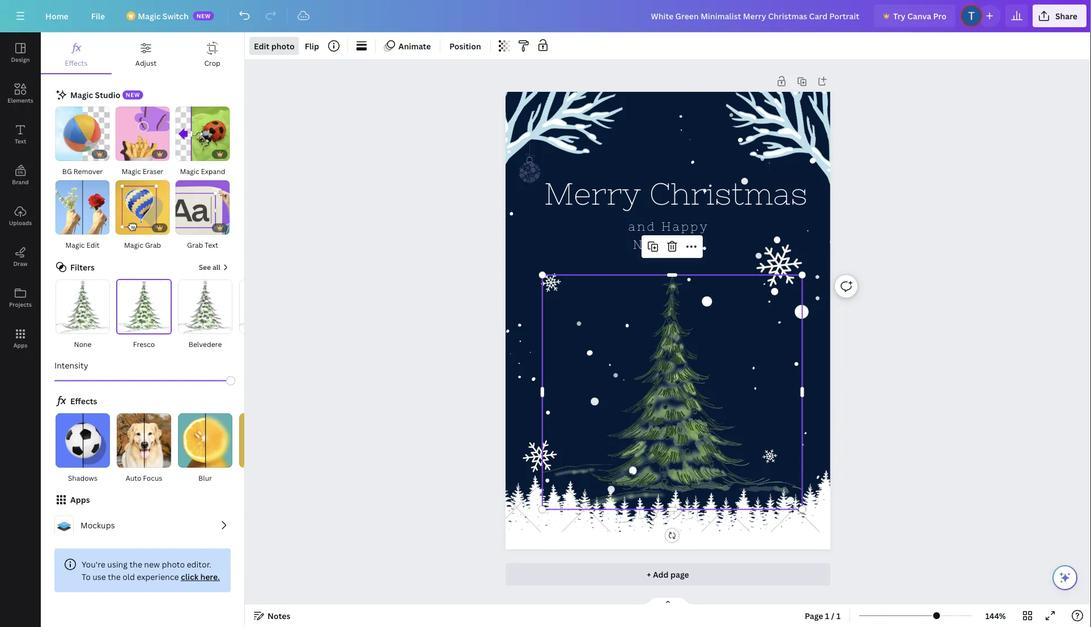 Task type: vqa. For each thing, say whether or not it's contained in the screenshot.
intensity
yes



Task type: locate. For each thing, give the bounding box(es) containing it.
1
[[825, 610, 830, 621], [837, 610, 841, 621]]

studio
[[95, 89, 120, 100]]

magic up filters
[[65, 240, 85, 249]]

effects down the intensity
[[70, 396, 97, 407]]

apps
[[13, 341, 27, 349], [70, 494, 90, 505]]

1 horizontal spatial 1
[[837, 610, 841, 621]]

filters
[[70, 262, 95, 272]]

crop
[[204, 58, 220, 67]]

grab
[[145, 240, 161, 249], [187, 240, 203, 249]]

fresco button
[[116, 279, 172, 350]]

home link
[[36, 5, 78, 27]]

intensity
[[54, 360, 88, 371]]

flip button
[[300, 37, 324, 55]]

christmas
[[650, 177, 808, 211]]

the
[[130, 559, 142, 570], [108, 572, 121, 582]]

apps down shadows
[[70, 494, 90, 505]]

click here. button
[[181, 572, 220, 582]]

show pages image
[[641, 596, 695, 605]]

animate button
[[380, 37, 435, 55]]

1 vertical spatial new
[[126, 91, 140, 99]]

page 1 / 1
[[805, 610, 841, 621]]

photo up experience
[[162, 559, 185, 570]]

1 right /
[[837, 610, 841, 621]]

using
[[107, 559, 128, 570]]

0 vertical spatial photo
[[271, 41, 295, 51]]

adjust
[[135, 58, 157, 67]]

home
[[45, 10, 68, 21]]

0 horizontal spatial 1
[[825, 610, 830, 621]]

fresco
[[133, 339, 155, 348]]

1 vertical spatial text
[[205, 240, 218, 249]]

position
[[450, 41, 481, 51]]

1 horizontal spatial grab
[[187, 240, 203, 249]]

magic inside button
[[65, 240, 85, 249]]

2 1 from the left
[[837, 610, 841, 621]]

0 horizontal spatial the
[[108, 572, 121, 582]]

0 vertical spatial edit
[[254, 41, 269, 51]]

position button
[[445, 37, 486, 55]]

new
[[144, 559, 160, 570]]

magic left switch
[[138, 10, 161, 21]]

0 horizontal spatial edit
[[86, 240, 100, 249]]

text up brand button
[[15, 137, 26, 145]]

share
[[1056, 10, 1078, 21]]

focus
[[143, 473, 162, 482]]

1 grab from the left
[[145, 240, 161, 249]]

0 vertical spatial new
[[197, 12, 211, 20]]

effects
[[65, 58, 88, 67], [70, 396, 97, 407]]

0 vertical spatial effects
[[65, 58, 88, 67]]

magic left eraser
[[122, 166, 141, 176]]

eraser
[[143, 166, 163, 176]]

photo
[[271, 41, 295, 51], [162, 559, 185, 570]]

magic for magic expand
[[180, 166, 199, 176]]

design
[[11, 56, 30, 63]]

1 horizontal spatial photo
[[271, 41, 295, 51]]

0 horizontal spatial grab
[[145, 240, 161, 249]]

0 horizontal spatial text
[[15, 137, 26, 145]]

photo left flip button
[[271, 41, 295, 51]]

apps down projects at the top left of page
[[13, 341, 27, 349]]

christmas (new year) element image
[[519, 154, 541, 183]]

page
[[805, 610, 823, 621]]

magic for magic edit
[[65, 240, 85, 249]]

and
[[629, 220, 657, 233]]

none
[[74, 339, 92, 348]]

1 vertical spatial photo
[[162, 559, 185, 570]]

1 vertical spatial edit
[[86, 240, 100, 249]]

1 vertical spatial effects
[[70, 396, 97, 407]]

1 vertical spatial apps
[[70, 494, 90, 505]]

auto
[[126, 473, 141, 482]]

magic grab
[[124, 240, 161, 249]]

2 grab from the left
[[187, 240, 203, 249]]

grab up see
[[187, 240, 203, 249]]

grab left 'grab text'
[[145, 240, 161, 249]]

merry christmas
[[544, 177, 808, 211]]

new right switch
[[197, 12, 211, 20]]

magic inside main menu bar
[[138, 10, 161, 21]]

see all
[[199, 263, 221, 272]]

the down using
[[108, 572, 121, 582]]

magic left 'expand'
[[180, 166, 199, 176]]

+ add page
[[647, 569, 689, 580]]

main menu bar
[[0, 0, 1091, 32]]

effects up the magic studio new
[[65, 58, 88, 67]]

0 horizontal spatial photo
[[162, 559, 185, 570]]

file
[[91, 10, 105, 21]]

edit
[[254, 41, 269, 51], [86, 240, 100, 249]]

effects button
[[41, 32, 111, 73]]

0 vertical spatial apps
[[13, 341, 27, 349]]

grab inside grab text button
[[187, 240, 203, 249]]

merry
[[544, 177, 641, 211]]

try
[[893, 10, 906, 21]]

design button
[[0, 32, 41, 73]]

edit right crop button
[[254, 41, 269, 51]]

+
[[647, 569, 651, 580]]

0 horizontal spatial new
[[126, 91, 140, 99]]

projects button
[[0, 277, 41, 318]]

all
[[213, 263, 221, 272]]

see all button
[[198, 261, 231, 274]]

1 horizontal spatial text
[[205, 240, 218, 249]]

grab inside magic grab button
[[145, 240, 161, 249]]

magic for magic studio new
[[70, 89, 93, 100]]

0 horizontal spatial apps
[[13, 341, 27, 349]]

magic switch
[[138, 10, 189, 21]]

belvedere
[[189, 339, 222, 348]]

brand button
[[0, 155, 41, 196]]

new
[[197, 12, 211, 20], [126, 91, 140, 99]]

edit up filters
[[86, 240, 100, 249]]

bg remover button
[[55, 106, 110, 177]]

1 horizontal spatial edit
[[254, 41, 269, 51]]

text up see all
[[205, 240, 218, 249]]

text
[[15, 137, 26, 145], [205, 240, 218, 249]]

pro
[[933, 10, 947, 21]]

happy
[[662, 220, 709, 233]]

magic left studio
[[70, 89, 93, 100]]

apps inside button
[[13, 341, 27, 349]]

the up old
[[130, 559, 142, 570]]

0 vertical spatial the
[[130, 559, 142, 570]]

1 left /
[[825, 610, 830, 621]]

0 vertical spatial text
[[15, 137, 26, 145]]

editor.
[[187, 559, 211, 570]]

edit inside magic edit button
[[86, 240, 100, 249]]

new right studio
[[126, 91, 140, 99]]

1 horizontal spatial new
[[197, 12, 211, 20]]

magic right magic edit
[[124, 240, 143, 249]]



Task type: describe. For each thing, give the bounding box(es) containing it.
grab text
[[187, 240, 218, 249]]

bg remover
[[62, 166, 103, 176]]

magic for magic grab
[[124, 240, 143, 249]]

magic for magic switch
[[138, 10, 161, 21]]

new
[[633, 238, 665, 251]]

blur
[[198, 473, 212, 482]]

Design title text field
[[642, 5, 870, 27]]

animate
[[399, 41, 431, 51]]

you're
[[82, 559, 105, 570]]

draw
[[13, 260, 28, 267]]

/
[[831, 610, 835, 621]]

bg
[[62, 166, 72, 176]]

remover
[[74, 166, 103, 176]]

here.
[[200, 572, 220, 582]]

flip
[[305, 41, 319, 51]]

page
[[671, 569, 689, 580]]

draw button
[[0, 236, 41, 277]]

you're using the new photo editor. to use the old experience
[[82, 559, 211, 582]]

mockups
[[81, 520, 115, 531]]

experience
[[137, 572, 179, 582]]

effects inside 'button'
[[65, 58, 88, 67]]

apps button
[[0, 318, 41, 359]]

notes button
[[249, 607, 295, 625]]

new inside main menu bar
[[197, 12, 211, 20]]

share button
[[1033, 5, 1087, 27]]

file button
[[82, 5, 114, 27]]

shadows
[[68, 473, 98, 482]]

brand
[[12, 178, 29, 186]]

see
[[199, 263, 211, 272]]

magic edit
[[65, 240, 100, 249]]

1 1 from the left
[[825, 610, 830, 621]]

text inside 'side panel' tab list
[[15, 137, 26, 145]]

switch
[[163, 10, 189, 21]]

try canva pro button
[[874, 5, 956, 27]]

magic expand button
[[175, 106, 230, 177]]

uploads
[[9, 219, 32, 226]]

1 horizontal spatial the
[[130, 559, 142, 570]]

canva assistant image
[[1058, 571, 1072, 584]]

to
[[82, 572, 91, 582]]

side panel tab list
[[0, 32, 41, 359]]

1 vertical spatial the
[[108, 572, 121, 582]]

text button
[[0, 114, 41, 155]]

new inside the magic studio new
[[126, 91, 140, 99]]

auto focus
[[126, 473, 162, 482]]

photo inside you're using the new photo editor. to use the old experience
[[162, 559, 185, 570]]

click here.
[[181, 572, 220, 582]]

elements button
[[0, 73, 41, 114]]

belvedere button
[[177, 279, 234, 350]]

canva
[[908, 10, 932, 21]]

144%
[[986, 610, 1006, 621]]

magic studio new
[[70, 89, 140, 100]]

photo inside edit photo dropdown button
[[271, 41, 295, 51]]

none button
[[54, 279, 111, 350]]

magic eraser button
[[115, 106, 170, 177]]

year
[[670, 238, 705, 251]]

edit photo button
[[249, 37, 299, 55]]

uploads button
[[0, 196, 41, 236]]

elements
[[8, 96, 33, 104]]

magic grab button
[[115, 180, 170, 251]]

expand
[[201, 166, 225, 176]]

shadows button
[[54, 413, 111, 484]]

and happy new year
[[629, 220, 709, 251]]

auto focus button
[[116, 413, 172, 484]]

+ add page button
[[506, 563, 830, 586]]

try canva pro
[[893, 10, 947, 21]]

magic for magic eraser
[[122, 166, 141, 176]]

old
[[123, 572, 135, 582]]

crop button
[[180, 32, 244, 73]]

grab text button
[[175, 180, 230, 251]]

mockups button
[[50, 511, 235, 540]]

adjust button
[[111, 32, 180, 73]]

magic eraser
[[122, 166, 163, 176]]

edit inside edit photo dropdown button
[[254, 41, 269, 51]]

forest silhouette image
[[482, 466, 831, 547]]

magic expand
[[180, 166, 225, 176]]

use
[[93, 572, 106, 582]]

1 horizontal spatial apps
[[70, 494, 90, 505]]

magic edit button
[[55, 180, 110, 251]]

add
[[653, 569, 669, 580]]

click
[[181, 572, 198, 582]]

notes
[[268, 610, 291, 621]]



